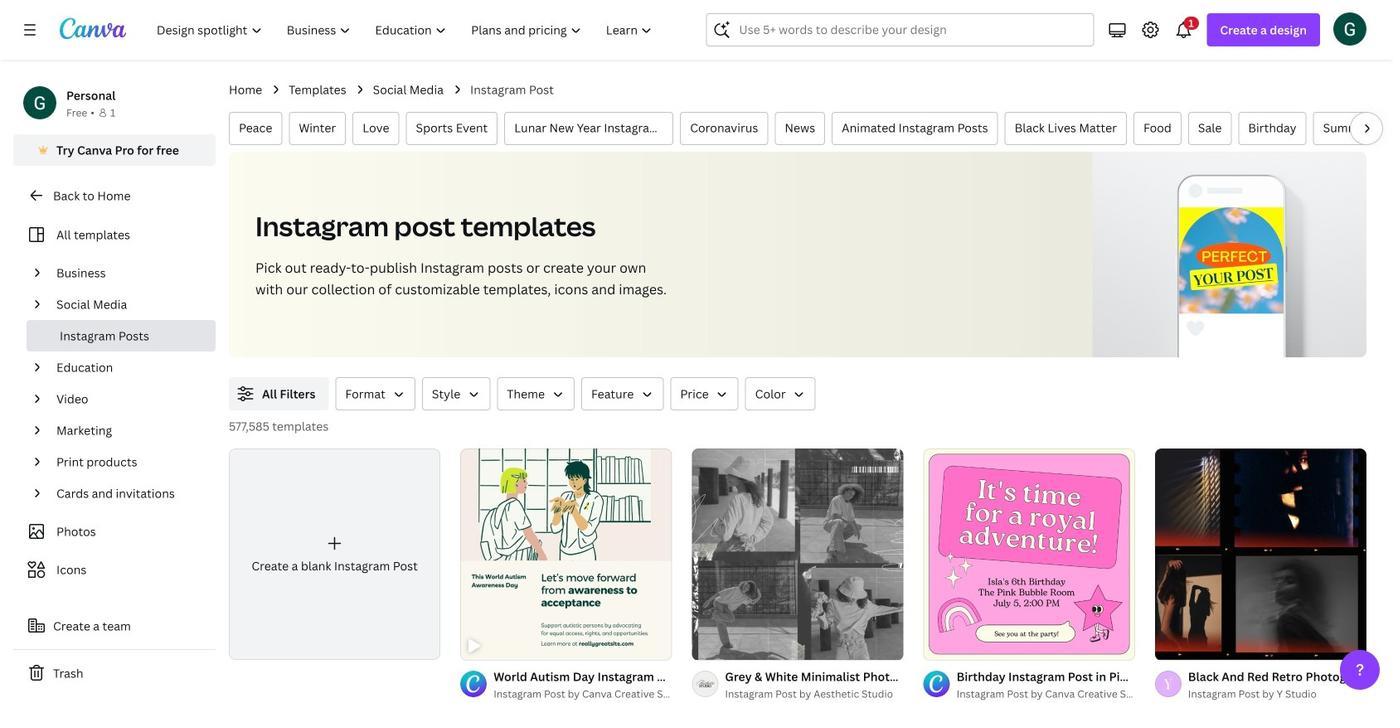 Task type: vqa. For each thing, say whether or not it's contained in the screenshot.
search field
yes



Task type: describe. For each thing, give the bounding box(es) containing it.
black and red retro photographic film photo collage instagram post image
[[1156, 449, 1367, 661]]

grey & white minimalist photo collage instagram post image
[[692, 449, 904, 661]]

top level navigation element
[[146, 13, 667, 46]]

birthday instagram post in pink black black retro chic style image
[[924, 449, 1136, 661]]



Task type: locate. For each thing, give the bounding box(es) containing it.
create a blank instagram post element
[[229, 449, 441, 661]]

instagram post templates image
[[1093, 152, 1367, 358], [1180, 207, 1284, 314]]

greg robinson image
[[1334, 12, 1367, 45]]

Search search field
[[740, 14, 1084, 46]]

None search field
[[706, 13, 1095, 46]]



